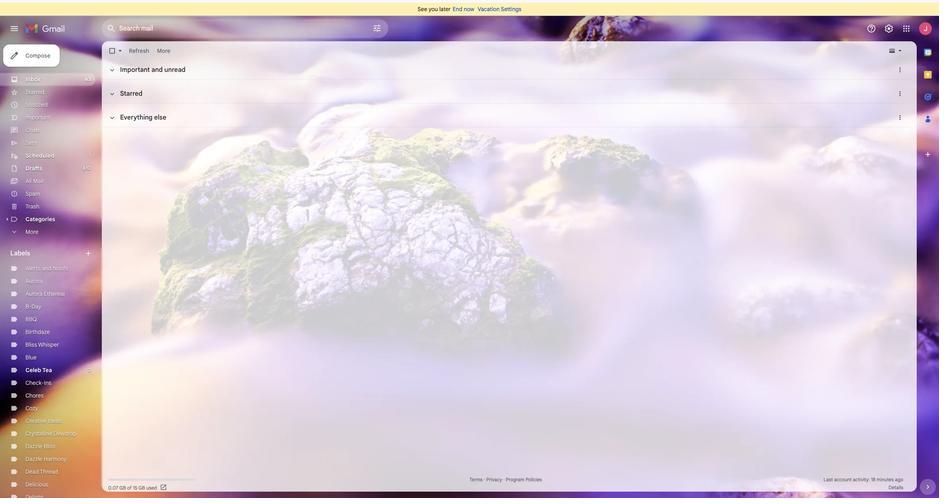 Task type: describe. For each thing, give the bounding box(es) containing it.
starred inside labels 'navigation'
[[25, 89, 44, 96]]

notifs
[[53, 265, 68, 272]]

starred link
[[25, 89, 44, 96]]

show more messages. image for everything else
[[891, 114, 893, 122]]

search mail image
[[104, 21, 119, 36]]

dazzle harmony link
[[25, 456, 67, 463]]

blue link
[[25, 354, 37, 362]]

labels navigation
[[0, 41, 102, 499]]

more for more dropdown button on the left top of the page
[[157, 47, 170, 54]]

settings
[[501, 6, 521, 13]]

bliss whisper link
[[25, 342, 59, 349]]

starred inside dropdown button
[[120, 90, 142, 98]]

inbox section options image for everything else
[[896, 114, 904, 122]]

crystalline dewdrop link
[[25, 431, 76, 438]]

last
[[824, 477, 833, 483]]

alerts
[[25, 265, 40, 272]]

ethereal
[[44, 291, 65, 298]]

privacy
[[486, 477, 502, 483]]

you
[[429, 6, 438, 13]]

compose button
[[3, 45, 60, 67]]

refresh button
[[126, 44, 152, 58]]

refresh
[[129, 47, 149, 54]]

crystalline dewdrop
[[25, 431, 76, 438]]

aurora ethereal link
[[25, 291, 65, 298]]

more button
[[0, 226, 95, 239]]

end
[[453, 6, 462, 13]]

everything else button
[[104, 110, 170, 126]]

main content containing important and unread
[[102, 41, 917, 499]]

last account activity: 18 minutes ago details
[[824, 477, 903, 491]]

harmony
[[44, 456, 67, 463]]

dazzle bliss link
[[25, 444, 55, 451]]

0.07
[[108, 486, 118, 491]]

program
[[506, 477, 524, 483]]

none checkbox inside main content
[[108, 47, 116, 55]]

of
[[127, 486, 132, 491]]

cozy link
[[25, 405, 38, 413]]

program policies link
[[506, 477, 542, 483]]

1
[[89, 153, 91, 159]]

2
[[88, 368, 91, 374]]

bbq link
[[25, 316, 37, 323]]

sent link
[[25, 140, 37, 147]]

chores
[[25, 393, 44, 400]]

more for more button
[[25, 229, 38, 236]]

tea
[[42, 367, 52, 374]]

all mail link
[[25, 178, 43, 185]]

b-day link
[[25, 304, 41, 311]]

crystalline
[[25, 431, 52, 438]]

and for unread
[[151, 66, 163, 74]]

details link
[[889, 485, 903, 491]]

dead thread
[[25, 469, 58, 476]]

thread
[[40, 469, 58, 476]]

gmail image
[[25, 21, 69, 37]]

important for important link
[[25, 114, 50, 121]]

minutes
[[877, 477, 894, 483]]

everything
[[120, 114, 153, 122]]

inbox section options image for starred
[[896, 90, 904, 98]]

chores link
[[25, 393, 44, 400]]

settings image
[[884, 24, 894, 33]]

cozy
[[25, 405, 38, 413]]

ins
[[44, 380, 51, 387]]

sent
[[25, 140, 37, 147]]

0 vertical spatial bliss
[[25, 342, 37, 349]]

chats link
[[25, 127, 40, 134]]

dazzle for dazzle harmony
[[25, 456, 42, 463]]

b-day
[[25, 304, 41, 311]]

scheduled link
[[25, 152, 54, 160]]

labels
[[10, 250, 30, 258]]

account
[[834, 477, 852, 483]]

0.07 gb of 15 gb used
[[108, 486, 157, 491]]

birthdaze
[[25, 329, 50, 336]]

dead thread link
[[25, 469, 58, 476]]

check-
[[25, 380, 44, 387]]

main menu image
[[10, 24, 19, 33]]

terms
[[470, 477, 483, 483]]

important and unread
[[120, 66, 186, 74]]

see
[[418, 6, 427, 13]]

trash
[[25, 203, 39, 210]]

whisper
[[38, 342, 59, 349]]

important link
[[25, 114, 50, 121]]

privacy link
[[486, 477, 502, 483]]

celeb tea link
[[25, 367, 52, 374]]

and for notifs
[[42, 265, 51, 272]]

all
[[25, 178, 32, 185]]

ago
[[895, 477, 903, 483]]

1 gb from the left
[[119, 486, 126, 491]]

used
[[146, 486, 157, 491]]

policies
[[526, 477, 542, 483]]

1 vertical spatial bliss
[[44, 444, 55, 451]]



Task type: vqa. For each thing, say whether or not it's contained in the screenshot.
Serif inside the Re: Blah Blah dialog
no



Task type: locate. For each thing, give the bounding box(es) containing it.
gb left of
[[119, 486, 126, 491]]

dazzle harmony
[[25, 456, 67, 463]]

more
[[157, 47, 170, 54], [25, 229, 38, 236]]

bliss down crystalline dewdrop link
[[44, 444, 55, 451]]

else
[[154, 114, 166, 122]]

important inside dropdown button
[[120, 66, 150, 74]]

starred up everything
[[120, 90, 142, 98]]

more inside button
[[25, 229, 38, 236]]

important and unread button
[[104, 62, 189, 78]]

1 horizontal spatial more
[[157, 47, 170, 54]]

dewdrop
[[54, 431, 76, 438]]

bliss
[[25, 342, 37, 349], [44, 444, 55, 451]]

and inside labels 'navigation'
[[42, 265, 51, 272]]

1 vertical spatial and
[[42, 265, 51, 272]]

chats
[[25, 127, 40, 134]]

categories
[[25, 216, 55, 223]]

blue
[[25, 354, 37, 362]]

categories link
[[25, 216, 55, 223]]

important down snoozed link
[[25, 114, 50, 121]]

footer containing terms
[[102, 477, 911, 492]]

support image
[[867, 24, 876, 33]]

15
[[133, 486, 137, 491]]

ideas
[[48, 418, 62, 425]]

spam
[[25, 191, 40, 198]]

dazzle bliss
[[25, 444, 55, 451]]

0 vertical spatial inbox section options image
[[896, 90, 904, 98]]

aurora ethereal
[[25, 291, 65, 298]]

1 dazzle from the top
[[25, 444, 42, 451]]

check-ins
[[25, 380, 51, 387]]

creative ideas
[[25, 418, 62, 425]]

drafts link
[[25, 165, 42, 172]]

dazzle for dazzle bliss
[[25, 444, 42, 451]]

None checkbox
[[108, 47, 116, 55]]

scheduled
[[25, 152, 54, 160]]

1 horizontal spatial starred
[[120, 90, 142, 98]]

0 horizontal spatial bliss
[[25, 342, 37, 349]]

dazzle
[[25, 444, 42, 451], [25, 456, 42, 463]]

1 vertical spatial dazzle
[[25, 456, 42, 463]]

terms link
[[470, 477, 483, 483]]

1 aurora from the top
[[25, 278, 42, 285]]

show more messages. image for starred
[[891, 90, 893, 98]]

63
[[85, 76, 91, 82]]

None search field
[[102, 19, 388, 38]]

aurora for aurora "link"
[[25, 278, 42, 285]]

1 · from the left
[[484, 477, 485, 483]]

aurora down aurora "link"
[[25, 291, 42, 298]]

· right terms link
[[484, 477, 485, 483]]

1 horizontal spatial bliss
[[44, 444, 55, 451]]

0 vertical spatial and
[[151, 66, 163, 74]]

2 aurora from the top
[[25, 291, 42, 298]]

activity:
[[853, 477, 870, 483]]

snoozed link
[[25, 101, 48, 109]]

and left unread
[[151, 66, 163, 74]]

inbox section options image
[[896, 90, 904, 98], [896, 114, 904, 122]]

and
[[151, 66, 163, 74], [42, 265, 51, 272]]

1 vertical spatial show more messages. image
[[891, 114, 893, 122]]

follow link to manage storage image
[[160, 485, 168, 492]]

1 horizontal spatial gb
[[138, 486, 145, 491]]

birthdaze link
[[25, 329, 50, 336]]

compose
[[25, 52, 50, 59]]

2 gb from the left
[[138, 486, 145, 491]]

everything else
[[120, 114, 166, 122]]

1 show more messages. image from the top
[[891, 90, 893, 98]]

1 vertical spatial aurora
[[25, 291, 42, 298]]

more up important and unread
[[157, 47, 170, 54]]

snoozed
[[25, 101, 48, 109]]

more inside dropdown button
[[157, 47, 170, 54]]

show more messages. image
[[891, 90, 893, 98], [891, 114, 893, 122]]

1 vertical spatial more
[[25, 229, 38, 236]]

more button
[[154, 44, 174, 58]]

more down categories link
[[25, 229, 38, 236]]

alerts and notifs link
[[25, 265, 68, 272]]

dead
[[25, 469, 39, 476]]

·
[[484, 477, 485, 483], [503, 477, 505, 483]]

inbox
[[25, 76, 41, 83]]

terms · privacy · program policies
[[470, 477, 542, 483]]

0 vertical spatial important
[[120, 66, 150, 74]]

0 horizontal spatial important
[[25, 114, 50, 121]]

starred up "snoozed"
[[25, 89, 44, 96]]

gb
[[119, 486, 126, 491], [138, 486, 145, 491]]

and right alerts
[[42, 265, 51, 272]]

spam link
[[25, 191, 40, 198]]

· right privacy
[[503, 477, 505, 483]]

dazzle up dead on the bottom of the page
[[25, 456, 42, 463]]

now
[[464, 6, 474, 13]]

important down refresh
[[120, 66, 150, 74]]

0 horizontal spatial and
[[42, 265, 51, 272]]

inbox section options image
[[896, 66, 904, 74]]

main content
[[102, 41, 917, 499]]

later
[[439, 6, 451, 13]]

aurora
[[25, 278, 42, 285], [25, 291, 42, 298]]

gb right 15
[[138, 486, 145, 491]]

0 vertical spatial more
[[157, 47, 170, 54]]

1 horizontal spatial and
[[151, 66, 163, 74]]

0 vertical spatial show more messages. image
[[891, 90, 893, 98]]

show more messages. image
[[891, 66, 893, 74]]

footer
[[102, 477, 911, 492]]

2 · from the left
[[503, 477, 505, 483]]

0 horizontal spatial gb
[[119, 486, 126, 491]]

details
[[889, 485, 903, 491]]

all mail
[[25, 178, 43, 185]]

creative
[[25, 418, 47, 425]]

aurora down alerts
[[25, 278, 42, 285]]

check-ins link
[[25, 380, 51, 387]]

1 vertical spatial inbox section options image
[[896, 114, 904, 122]]

2 show more messages. image from the top
[[891, 114, 893, 122]]

bbq
[[25, 316, 37, 323]]

celeb tea
[[25, 367, 52, 374]]

important for important and unread
[[120, 66, 150, 74]]

0 vertical spatial aurora
[[25, 278, 42, 285]]

delicious
[[25, 482, 48, 489]]

important inside labels 'navigation'
[[25, 114, 50, 121]]

vacation
[[478, 6, 500, 13]]

b-
[[25, 304, 32, 311]]

0 horizontal spatial ·
[[484, 477, 485, 483]]

advanced search options image
[[369, 20, 385, 36]]

0 horizontal spatial starred
[[25, 89, 44, 96]]

1 horizontal spatial important
[[120, 66, 150, 74]]

tab list
[[917, 41, 939, 470]]

labels heading
[[10, 250, 84, 258]]

aurora for aurora ethereal
[[25, 291, 42, 298]]

610
[[83, 165, 91, 171]]

toggle split pane mode image
[[888, 47, 896, 55]]

1 vertical spatial important
[[25, 114, 50, 121]]

trash link
[[25, 203, 39, 210]]

0 vertical spatial dazzle
[[25, 444, 42, 451]]

starred button
[[104, 86, 146, 102]]

18
[[871, 477, 876, 483]]

unread
[[164, 66, 186, 74]]

2 dazzle from the top
[[25, 456, 42, 463]]

aurora link
[[25, 278, 42, 285]]

Search mail text field
[[119, 25, 350, 33]]

dazzle down crystalline
[[25, 444, 42, 451]]

delicious link
[[25, 482, 48, 489]]

day
[[32, 304, 41, 311]]

0 horizontal spatial more
[[25, 229, 38, 236]]

creative ideas link
[[25, 418, 62, 425]]

alerts and notifs
[[25, 265, 68, 272]]

bliss up blue
[[25, 342, 37, 349]]

1 horizontal spatial ·
[[503, 477, 505, 483]]

bliss whisper
[[25, 342, 59, 349]]

celeb
[[25, 367, 41, 374]]

and inside dropdown button
[[151, 66, 163, 74]]

see you later end now vacation settings
[[418, 6, 521, 13]]



